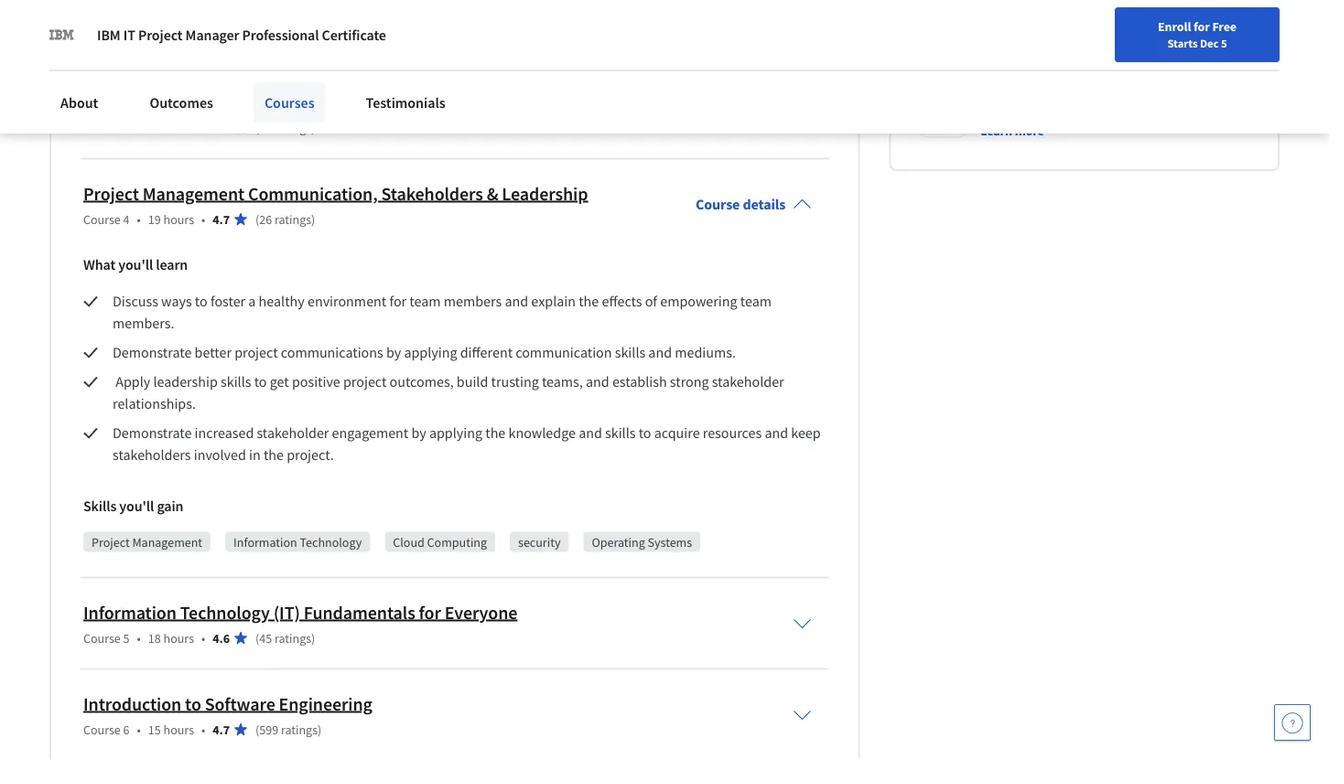 Task type: vqa. For each thing, say whether or not it's contained in the screenshot.
leftmost 2023
no



Task type: describe. For each thing, give the bounding box(es) containing it.
coursera image
[[22, 15, 138, 44]]

build
[[457, 373, 488, 392]]

1 team from the left
[[410, 293, 441, 311]]

by for communications
[[386, 344, 401, 362]]

about
[[60, 93, 98, 112]]

get
[[270, 373, 289, 392]]

2
[[123, 28, 130, 45]]

management for project management communication, stakeholders & leadership
[[143, 183, 245, 205]]

• left 4.5
[[201, 120, 205, 136]]

courses
[[264, 93, 315, 112]]

ratings for software
[[281, 722, 318, 739]]

risk
[[418, 91, 451, 114]]

• left 18
[[137, 631, 141, 647]]

hours for technology
[[163, 631, 194, 647]]

enroll for free starts dec 5
[[1158, 18, 1237, 50]]

19
[[148, 211, 161, 228]]

• right 19
[[201, 211, 205, 228]]

course left 2
[[83, 28, 121, 45]]

technology for information technology (it) fundamentals for everyone
[[180, 602, 270, 625]]

• down introduction to software engineering link
[[201, 722, 205, 739]]

learn
[[981, 123, 1013, 140]]

( 599 ratings )
[[255, 722, 322, 739]]

project inside apply leadership skills to get positive project outcomes, build trusting teams, and establish strong stakeholder relationships.
[[343, 373, 387, 392]]

different
[[460, 344, 513, 362]]

management for project management
[[132, 535, 202, 551]]

stakeholders
[[381, 183, 483, 205]]

project lifecycle, information sharing, and risk management link
[[83, 91, 557, 114]]

information technology
[[234, 535, 362, 551]]

details
[[743, 196, 786, 214]]

) for information
[[311, 120, 315, 136]]

0 vertical spatial management
[[455, 91, 557, 114]]

ibm
[[97, 26, 121, 44]]

ibm image
[[49, 22, 75, 48]]

skills you'll gain
[[83, 498, 184, 516]]

( for communication,
[[255, 211, 259, 228]]

introduction to software engineering
[[83, 693, 373, 716]]

resources
[[703, 425, 762, 443]]

teams,
[[542, 373, 583, 392]]

1 horizontal spatial the
[[485, 425, 506, 443]]

what you'll learn
[[83, 256, 188, 275]]

demonstrate better project communications by applying different communication skills and mediums.
[[113, 344, 736, 362]]

discuss
[[113, 293, 158, 311]]

0 vertical spatial project
[[235, 344, 278, 362]]

help center image
[[1282, 712, 1304, 734]]

positive
[[292, 373, 340, 392]]

2 vertical spatial the
[[264, 447, 284, 465]]

and left risk
[[385, 91, 415, 114]]

environment
[[308, 293, 387, 311]]

sharing,
[[316, 91, 382, 114]]

0 vertical spatial information
[[219, 91, 313, 114]]

software
[[205, 693, 275, 716]]

you'll for gain
[[119, 498, 154, 516]]

hours for management
[[163, 211, 194, 228]]

skills inside apply leadership skills to get positive project outcomes, build trusting teams, and establish strong stakeholder relationships.
[[221, 373, 251, 392]]

better
[[195, 344, 232, 362]]

course for information technology (it) fundamentals for everyone
[[83, 631, 121, 647]]

• right 3
[[137, 120, 141, 136]]

technology for information technology
[[300, 535, 362, 551]]

project for project management
[[92, 535, 130, 551]]

course inside course details dropdown button
[[696, 196, 740, 214]]

ratings for information
[[275, 120, 311, 136]]

members
[[444, 293, 502, 311]]

courses link
[[254, 82, 326, 123]]

involved
[[194, 447, 246, 465]]

learn
[[156, 256, 188, 275]]

security
[[518, 535, 561, 551]]

knowledge
[[509, 425, 576, 443]]

1 4.7 from the top
[[213, 28, 230, 45]]

stakeholder inside the demonstrate increased stakeholder engagement by applying the knowledge and skills to acquire resources and keep stakeholders involved in the project.
[[257, 425, 329, 443]]

project for project management communication, stakeholders & leadership
[[83, 183, 139, 205]]

dec
[[1200, 36, 1219, 50]]

information technology (it) fundamentals for everyone
[[83, 602, 518, 625]]

( 26 ratings )
[[255, 211, 315, 228]]

skills
[[83, 498, 116, 516]]

for inside enroll for free starts dec 5
[[1194, 18, 1210, 35]]

hours for lifecycle,
[[163, 120, 194, 136]]

establish
[[612, 373, 667, 392]]

project for project lifecycle, information sharing, and risk management
[[83, 91, 139, 114]]

• right it at the top left
[[137, 28, 141, 45]]

course 6 • 15 hours •
[[83, 722, 205, 739]]

outcomes,
[[390, 373, 454, 392]]

( 34 ratings )
[[255, 120, 315, 136]]

by for engagement
[[411, 425, 426, 443]]

skills inside the demonstrate increased stakeholder engagement by applying the knowledge and skills to acquire resources and keep stakeholders involved in the project.
[[605, 425, 636, 443]]

26
[[259, 211, 272, 228]]

professional
[[242, 26, 319, 44]]

4.7 for management
[[213, 211, 230, 228]]

4
[[123, 211, 130, 228]]

acquire
[[654, 425, 700, 443]]

( for software
[[255, 722, 259, 739]]

) for software
[[318, 722, 322, 739]]

stakeholders
[[113, 447, 191, 465]]

discuss ways to foster a healthy environment for team members and explain the effects of empowering team members.
[[113, 293, 775, 333]]

ratings for communication,
[[275, 211, 311, 228]]

and inside discuss ways to foster a healthy environment for team members and explain the effects of empowering team members.
[[505, 293, 528, 311]]

enroll
[[1158, 18, 1191, 35]]

gain
[[157, 498, 184, 516]]

( 83 ratings )
[[255, 28, 315, 45]]

34
[[259, 120, 272, 136]]

learn more button
[[981, 122, 1044, 140]]

20
[[148, 28, 161, 45]]

demonstrate for demonstrate increased stakeholder engagement by applying the knowledge and skills to acquire resources and keep stakeholders involved in the project.
[[113, 425, 192, 443]]

starts
[[1168, 36, 1198, 50]]

and up establish
[[649, 344, 672, 362]]

engineering
[[279, 693, 373, 716]]

course 2 • 20 hours •
[[83, 28, 205, 45]]

manager
[[185, 26, 239, 44]]

free
[[1213, 18, 1237, 35]]

a
[[248, 293, 256, 311]]

project management communication, stakeholders & leadership link
[[83, 183, 588, 205]]

certificate
[[322, 26, 386, 44]]

• left 4.6
[[201, 631, 205, 647]]

1 hours from the top
[[163, 28, 194, 45]]

project lifecycle, information sharing, and risk management
[[83, 91, 557, 114]]

outcomes
[[150, 93, 213, 112]]

16
[[148, 120, 161, 136]]

6
[[123, 722, 130, 739]]

18
[[148, 631, 161, 647]]



Task type: locate. For each thing, give the bounding box(es) containing it.
members.
[[113, 315, 174, 333]]

1 vertical spatial management
[[143, 183, 245, 205]]

more
[[1015, 123, 1044, 140]]

information up 34
[[219, 91, 313, 114]]

information up course 5 • 18 hours •
[[83, 602, 177, 625]]

hours right 16
[[163, 120, 194, 136]]

everyone
[[445, 602, 518, 625]]

2 vertical spatial information
[[83, 602, 177, 625]]

0 vertical spatial stakeholder
[[712, 373, 784, 392]]

2 vertical spatial for
[[419, 602, 441, 625]]

information for information technology
[[234, 535, 297, 551]]

3
[[123, 120, 130, 136]]

team
[[410, 293, 441, 311], [740, 293, 772, 311]]

0 vertical spatial for
[[1194, 18, 1210, 35]]

project right it at the top left
[[138, 26, 183, 44]]

( for information
[[255, 120, 259, 136]]

keep
[[791, 425, 821, 443]]

increased
[[195, 425, 254, 443]]

applying down apply leadership skills to get positive project outcomes, build trusting teams, and establish strong stakeholder relationships.
[[429, 425, 483, 443]]

ratings right 599
[[281, 722, 318, 739]]

hours right 15 at the bottom
[[163, 722, 194, 739]]

management right risk
[[455, 91, 557, 114]]

(
[[255, 28, 259, 45], [255, 120, 259, 136], [255, 211, 259, 228], [255, 631, 259, 647], [255, 722, 259, 739]]

0 horizontal spatial the
[[264, 447, 284, 465]]

team right empowering
[[740, 293, 772, 311]]

stakeholder down mediums.
[[712, 373, 784, 392]]

1 vertical spatial the
[[485, 425, 506, 443]]

2 vertical spatial skills
[[605, 425, 636, 443]]

2 horizontal spatial for
[[1194, 18, 1210, 35]]

( down software
[[255, 722, 259, 739]]

3 hours from the top
[[163, 211, 194, 228]]

3 4.7 from the top
[[213, 722, 230, 739]]

course left 18
[[83, 631, 121, 647]]

skills down establish
[[605, 425, 636, 443]]

45
[[259, 631, 272, 647]]

&
[[487, 183, 498, 205]]

project down skills
[[92, 535, 130, 551]]

4 hours from the top
[[163, 631, 194, 647]]

599
[[259, 722, 278, 739]]

to inside discuss ways to foster a healthy environment for team members and explain the effects of empowering team members.
[[195, 293, 208, 311]]

3 ( from the top
[[255, 211, 259, 228]]

technology up fundamentals on the left of page
[[300, 535, 362, 551]]

applying for the
[[429, 425, 483, 443]]

0 vertical spatial applying
[[404, 344, 457, 362]]

mediums.
[[675, 344, 736, 362]]

and left explain
[[505, 293, 528, 311]]

hours right 19
[[163, 211, 194, 228]]

) down project lifecycle, information sharing, and risk management in the left of the page
[[311, 120, 315, 136]]

1 vertical spatial 4.7
[[213, 211, 230, 228]]

0 vertical spatial 5
[[1221, 36, 1227, 50]]

1 horizontal spatial technology
[[300, 535, 362, 551]]

) for (it)
[[311, 631, 315, 647]]

by right engagement
[[411, 425, 426, 443]]

0 vertical spatial you'll
[[118, 256, 153, 275]]

introduction to software engineering link
[[83, 693, 373, 716]]

it
[[123, 26, 135, 44]]

1 vertical spatial technology
[[180, 602, 270, 625]]

0 horizontal spatial by
[[386, 344, 401, 362]]

learn more
[[981, 123, 1044, 140]]

outcomes link
[[139, 82, 224, 123]]

of
[[645, 293, 657, 311]]

project up get
[[235, 344, 278, 362]]

1 vertical spatial demonstrate
[[113, 425, 192, 443]]

the
[[579, 293, 599, 311], [485, 425, 506, 443], [264, 447, 284, 465]]

and right teams,
[[586, 373, 609, 392]]

project down communications
[[343, 373, 387, 392]]

4.6
[[213, 631, 230, 647]]

course for project management communication, stakeholders & leadership
[[83, 211, 121, 228]]

2 4.7 from the top
[[213, 211, 230, 228]]

( right manager
[[255, 28, 259, 45]]

to right ways
[[195, 293, 208, 311]]

cloud
[[393, 535, 425, 551]]

ratings
[[275, 28, 311, 45], [275, 120, 311, 136], [275, 211, 311, 228], [275, 631, 311, 647], [281, 722, 318, 739]]

team left members
[[410, 293, 441, 311]]

for left everyone
[[419, 602, 441, 625]]

course left 4
[[83, 211, 121, 228]]

testimonials
[[366, 93, 446, 112]]

0 vertical spatial by
[[386, 344, 401, 362]]

4.7 down introduction to software engineering link
[[213, 722, 230, 739]]

1 vertical spatial you'll
[[119, 498, 154, 516]]

stakeholder up project. on the left bottom
[[257, 425, 329, 443]]

information up (it)
[[234, 535, 297, 551]]

) for communication,
[[311, 211, 315, 228]]

hours right 20
[[163, 28, 194, 45]]

2 vertical spatial management
[[132, 535, 202, 551]]

course details button
[[681, 170, 826, 240]]

None search field
[[261, 11, 563, 48]]

fundamentals
[[304, 602, 415, 625]]

0 horizontal spatial technology
[[180, 602, 270, 625]]

course for introduction to software engineering
[[83, 722, 121, 739]]

and inside apply leadership skills to get positive project outcomes, build trusting teams, and establish strong stakeholder relationships.
[[586, 373, 609, 392]]

to inside the demonstrate increased stakeholder engagement by applying the knowledge and skills to acquire resources and keep stakeholders involved in the project.
[[639, 425, 651, 443]]

project up 4
[[83, 183, 139, 205]]

for inside discuss ways to foster a healthy environment for team members and explain the effects of empowering team members.
[[389, 293, 407, 311]]

) down information technology (it) fundamentals for everyone
[[311, 631, 315, 647]]

2 hours from the top
[[163, 120, 194, 136]]

5 left 18
[[123, 631, 130, 647]]

computing
[[427, 535, 487, 551]]

apply
[[116, 373, 150, 392]]

stakeholder inside apply leadership skills to get positive project outcomes, build trusting teams, and establish strong stakeholder relationships.
[[712, 373, 784, 392]]

you'll for learn
[[118, 256, 153, 275]]

technology
[[300, 535, 362, 551], [180, 602, 270, 625]]

the right in
[[264, 447, 284, 465]]

hours
[[163, 28, 194, 45], [163, 120, 194, 136], [163, 211, 194, 228], [163, 631, 194, 647], [163, 722, 194, 739]]

) down communication,
[[311, 211, 315, 228]]

project up 3
[[83, 91, 139, 114]]

the left knowledge on the bottom left of the page
[[485, 425, 506, 443]]

project management
[[92, 535, 202, 551]]

introduction
[[83, 693, 181, 716]]

to left "acquire"
[[639, 425, 651, 443]]

for
[[1194, 18, 1210, 35], [389, 293, 407, 311], [419, 602, 441, 625]]

83
[[259, 28, 272, 45]]

1 vertical spatial stakeholder
[[257, 425, 329, 443]]

lifecycle,
[[143, 91, 216, 114]]

1 horizontal spatial stakeholder
[[712, 373, 784, 392]]

for right environment
[[389, 293, 407, 311]]

1 vertical spatial for
[[389, 293, 407, 311]]

course left 6
[[83, 722, 121, 739]]

1 horizontal spatial team
[[740, 293, 772, 311]]

0 horizontal spatial project
[[235, 344, 278, 362]]

you'll left the gain
[[119, 498, 154, 516]]

course for project lifecycle, information sharing, and risk management
[[83, 120, 121, 136]]

4.5
[[213, 120, 230, 136]]

5 inside enroll for free starts dec 5
[[1221, 36, 1227, 50]]

leadership
[[153, 373, 218, 392]]

skills
[[615, 344, 646, 362], [221, 373, 251, 392], [605, 425, 636, 443]]

• right 4
[[137, 211, 141, 228]]

the inside discuss ways to foster a healthy environment for team members and explain the effects of empowering team members.
[[579, 293, 599, 311]]

communication,
[[248, 183, 378, 205]]

applying
[[404, 344, 457, 362], [429, 425, 483, 443]]

0 vertical spatial 4.7
[[213, 28, 230, 45]]

demonstrate for demonstrate better project communications by applying different communication skills and mediums.
[[113, 344, 192, 362]]

• right 20
[[201, 28, 205, 45]]

0 horizontal spatial stakeholder
[[257, 425, 329, 443]]

2 vertical spatial 4.7
[[213, 722, 230, 739]]

5 right dec
[[1221, 36, 1227, 50]]

1 vertical spatial information
[[234, 535, 297, 551]]

for up dec
[[1194, 18, 1210, 35]]

project
[[235, 344, 278, 362], [343, 373, 387, 392]]

hours right 18
[[163, 631, 194, 647]]

0 horizontal spatial team
[[410, 293, 441, 311]]

you'll
[[118, 256, 153, 275], [119, 498, 154, 516]]

the left the effects
[[579, 293, 599, 311]]

ratings down (it)
[[275, 631, 311, 647]]

demonstrate up stakeholders
[[113, 425, 192, 443]]

0 vertical spatial skills
[[615, 344, 646, 362]]

course left details
[[696, 196, 740, 214]]

ways
[[161, 293, 192, 311]]

( right 4.5
[[255, 120, 259, 136]]

2 demonstrate from the top
[[113, 425, 192, 443]]

course
[[83, 28, 121, 45], [83, 120, 121, 136], [696, 196, 740, 214], [83, 211, 121, 228], [83, 631, 121, 647], [83, 722, 121, 739]]

1 vertical spatial by
[[411, 425, 426, 443]]

information for information technology (it) fundamentals for everyone
[[83, 602, 177, 625]]

1 horizontal spatial project
[[343, 373, 387, 392]]

2 ( from the top
[[255, 120, 259, 136]]

systems
[[648, 535, 692, 551]]

and left keep
[[765, 425, 788, 443]]

4.7 for to
[[213, 722, 230, 739]]

skills up establish
[[615, 344, 646, 362]]

ratings right 26
[[275, 211, 311, 228]]

course left 3
[[83, 120, 121, 136]]

5 hours from the top
[[163, 722, 194, 739]]

by
[[386, 344, 401, 362], [411, 425, 426, 443]]

in
[[249, 447, 261, 465]]

relationships.
[[113, 395, 196, 414]]

skills down better
[[221, 373, 251, 392]]

course 3 • 16 hours •
[[83, 120, 205, 136]]

) down 'engineering'
[[318, 722, 322, 739]]

operating systems
[[592, 535, 692, 551]]

1 horizontal spatial by
[[411, 425, 426, 443]]

demonstrate
[[113, 344, 192, 362], [113, 425, 192, 443]]

management
[[455, 91, 557, 114], [143, 183, 245, 205], [132, 535, 202, 551]]

1 vertical spatial project
[[343, 373, 387, 392]]

effects
[[602, 293, 642, 311]]

applying for different
[[404, 344, 457, 362]]

management down the gain
[[132, 535, 202, 551]]

1 vertical spatial applying
[[429, 425, 483, 443]]

1 demonstrate from the top
[[113, 344, 192, 362]]

2 team from the left
[[740, 293, 772, 311]]

communication
[[516, 344, 612, 362]]

technology up 4.6
[[180, 602, 270, 625]]

applying inside the demonstrate increased stakeholder engagement by applying the knowledge and skills to acquire resources and keep stakeholders involved in the project.
[[429, 425, 483, 443]]

( for (it)
[[255, 631, 259, 647]]

4.7 left 26
[[213, 211, 230, 228]]

information technology (it) fundamentals for everyone link
[[83, 602, 518, 625]]

0 horizontal spatial for
[[389, 293, 407, 311]]

ratings for (it)
[[275, 631, 311, 647]]

0 vertical spatial technology
[[300, 535, 362, 551]]

course 4 • 19 hours •
[[83, 211, 205, 228]]

apply leadership skills to get positive project outcomes, build trusting teams, and establish strong stakeholder relationships.
[[113, 373, 787, 414]]

about link
[[49, 82, 109, 123]]

hours for to
[[163, 722, 194, 739]]

( right 4.6
[[255, 631, 259, 647]]

ratings right 83
[[275, 28, 311, 45]]

to inside apply leadership skills to get positive project outcomes, build trusting teams, and establish strong stakeholder relationships.
[[254, 373, 267, 392]]

to left get
[[254, 373, 267, 392]]

) left certificate
[[311, 28, 315, 45]]

demonstrate inside the demonstrate increased stakeholder engagement by applying the knowledge and skills to acquire resources and keep stakeholders involved in the project.
[[113, 425, 192, 443]]

menu item
[[945, 18, 1063, 78]]

and right knowledge on the bottom left of the page
[[579, 425, 602, 443]]

)
[[311, 28, 315, 45], [311, 120, 315, 136], [311, 211, 315, 228], [311, 631, 315, 647], [318, 722, 322, 739]]

to
[[195, 293, 208, 311], [254, 373, 267, 392], [639, 425, 651, 443], [185, 693, 201, 716]]

2 horizontal spatial the
[[579, 293, 599, 311]]

1 horizontal spatial 5
[[1221, 36, 1227, 50]]

empowering
[[660, 293, 738, 311]]

by inside the demonstrate increased stakeholder engagement by applying the knowledge and skills to acquire resources and keep stakeholders involved in the project.
[[411, 425, 426, 443]]

1 ( from the top
[[255, 28, 259, 45]]

4 ( from the top
[[255, 631, 259, 647]]

applying up "outcomes,"
[[404, 344, 457, 362]]

• right 6
[[137, 722, 141, 739]]

5 ( from the top
[[255, 722, 259, 739]]

leadership
[[502, 183, 588, 205]]

explain
[[531, 293, 576, 311]]

strong
[[670, 373, 709, 392]]

by up "outcomes,"
[[386, 344, 401, 362]]

0 vertical spatial demonstrate
[[113, 344, 192, 362]]

( down communication,
[[255, 211, 259, 228]]

1 vertical spatial 5
[[123, 631, 130, 647]]

demonstrate down members. at the top
[[113, 344, 192, 362]]

you'll left learn on the left of the page
[[118, 256, 153, 275]]

to left software
[[185, 693, 201, 716]]

4.7 left 83
[[213, 28, 230, 45]]

ratings down courses
[[275, 120, 311, 136]]

management up 19
[[143, 183, 245, 205]]

0 vertical spatial the
[[579, 293, 599, 311]]

1 horizontal spatial for
[[419, 602, 441, 625]]

1 vertical spatial skills
[[221, 373, 251, 392]]

healthy
[[259, 293, 305, 311]]

4.7
[[213, 28, 230, 45], [213, 211, 230, 228], [213, 722, 230, 739]]

0 horizontal spatial 5
[[123, 631, 130, 647]]



